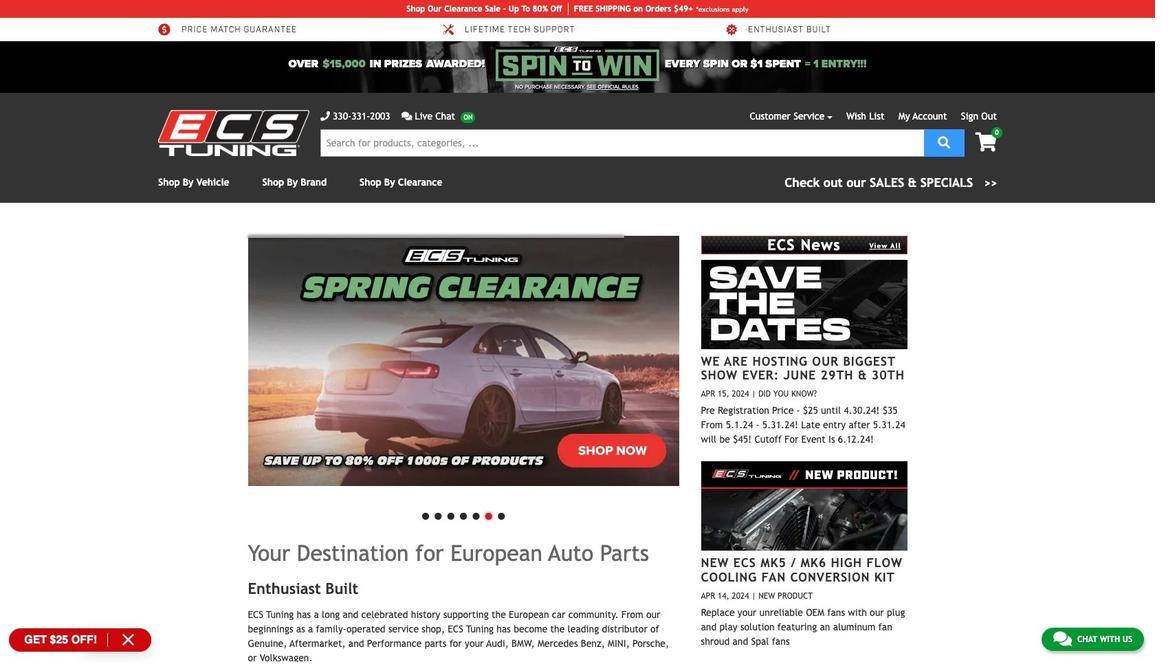 Task type: vqa. For each thing, say whether or not it's contained in the screenshot.
Ecs Tuning "image" on the top of page
yes



Task type: describe. For each thing, give the bounding box(es) containing it.
we are hosting our biggest show ever: june 29th & 30th image
[[701, 260, 907, 349]]

ecs tuning 'spin to win' contest logo image
[[496, 47, 660, 81]]

ecs tuning image
[[158, 110, 309, 156]]

new ecs mk5 / mk6 high flow cooling fan conversion kit image
[[701, 462, 907, 551]]

shopping cart image
[[976, 133, 997, 152]]



Task type: locate. For each thing, give the bounding box(es) containing it.
comments image
[[1054, 631, 1072, 647]]

comments image
[[401, 111, 412, 121]]

Search text field
[[320, 129, 924, 157]]

search image
[[938, 136, 951, 148]]

phone image
[[320, 111, 330, 121]]

generic - clearance image
[[248, 236, 679, 486]]



